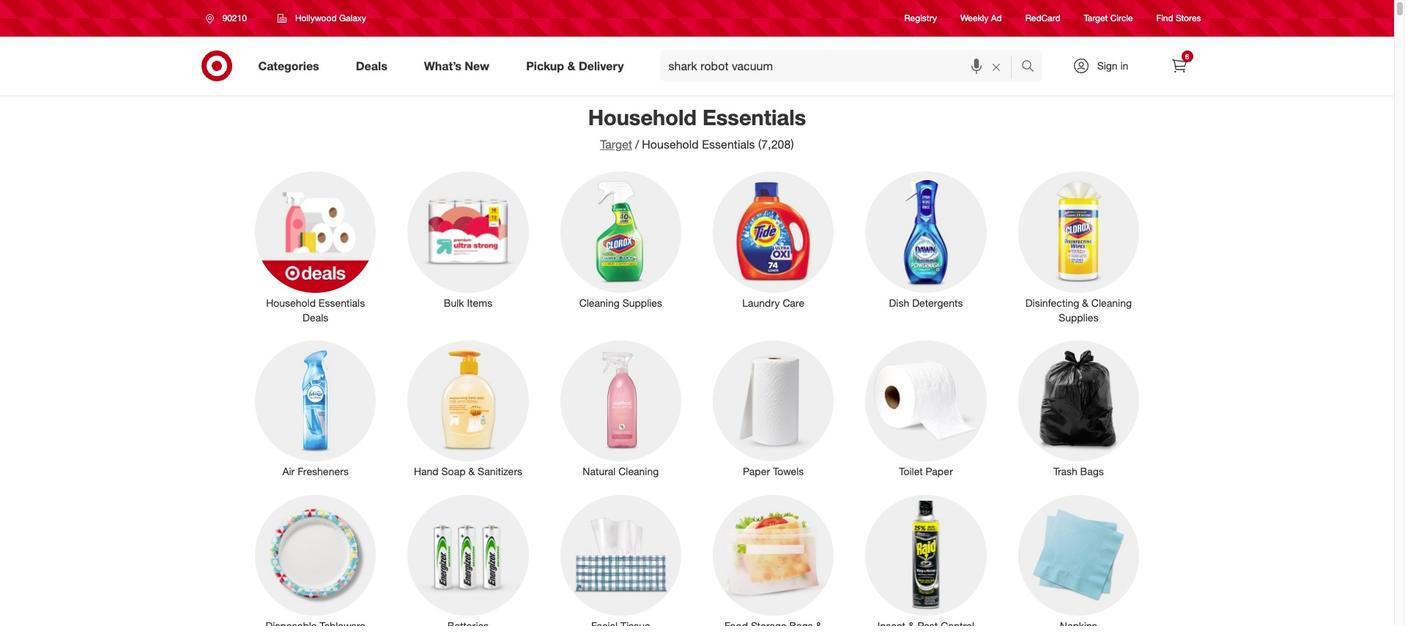 Task type: describe. For each thing, give the bounding box(es) containing it.
target circle
[[1084, 13, 1133, 24]]

soap
[[442, 466, 466, 478]]

1 vertical spatial essentials
[[702, 137, 755, 152]]

search
[[1015, 60, 1050, 74]]

trash
[[1054, 466, 1078, 478]]

cleaning inside the disinfecting & cleaning supplies
[[1092, 296, 1132, 309]]

care
[[783, 296, 805, 309]]

cleaning supplies
[[579, 296, 662, 309]]

redcard
[[1026, 13, 1061, 24]]

galaxy
[[339, 12, 366, 23]]

fresheners
[[298, 466, 349, 478]]

new
[[465, 58, 490, 73]]

paper towels
[[743, 466, 804, 478]]

household essentials deals
[[266, 296, 365, 324]]

find stores link
[[1157, 12, 1201, 25]]

disinfecting & cleaning supplies link
[[1008, 169, 1149, 325]]

categories link
[[246, 50, 338, 82]]

laundry
[[742, 296, 780, 309]]

air fresheners
[[282, 466, 349, 478]]

pickup
[[526, 58, 564, 73]]

natural
[[583, 466, 616, 478]]

2 paper from the left
[[926, 466, 953, 478]]

trash bags link
[[1008, 338, 1149, 479]]

6
[[1185, 52, 1190, 61]]

disinfecting
[[1026, 296, 1080, 309]]

what's
[[424, 58, 462, 73]]

hollywood galaxy
[[295, 12, 366, 23]]

natural cleaning link
[[550, 338, 691, 479]]

laundry care link
[[703, 169, 844, 310]]

sign
[[1097, 59, 1118, 72]]

1 vertical spatial household
[[642, 137, 699, 152]]

essentials for household essentials target / household essentials (7,208)
[[703, 104, 806, 130]]

circle
[[1111, 13, 1133, 24]]

weekly
[[961, 13, 989, 24]]

registry link
[[905, 12, 937, 25]]

laundry care
[[742, 296, 805, 309]]

0 vertical spatial target
[[1084, 13, 1108, 24]]

weekly ad link
[[961, 12, 1002, 25]]

air
[[282, 466, 295, 478]]

sign in
[[1097, 59, 1129, 72]]

what's new link
[[412, 50, 508, 82]]

sign in link
[[1060, 50, 1152, 82]]

toilet
[[899, 466, 923, 478]]

household essentials deals link
[[245, 169, 386, 325]]

& for disinfecting
[[1082, 296, 1089, 309]]



Task type: locate. For each thing, give the bounding box(es) containing it.
supplies
[[623, 296, 662, 309], [1059, 311, 1099, 324]]

toilet paper link
[[856, 338, 997, 479]]

dish detergents
[[889, 296, 963, 309]]

0 vertical spatial supplies
[[623, 296, 662, 309]]

1 vertical spatial supplies
[[1059, 311, 1099, 324]]

essentials
[[703, 104, 806, 130], [702, 137, 755, 152], [319, 296, 365, 309]]

& right pickup
[[568, 58, 576, 73]]

1 horizontal spatial &
[[568, 58, 576, 73]]

household essentials target / household essentials (7,208)
[[588, 104, 806, 152]]

0 horizontal spatial supplies
[[623, 296, 662, 309]]

what's new
[[424, 58, 490, 73]]

essentials for household essentials deals
[[319, 296, 365, 309]]

essentials inside household essentials deals
[[319, 296, 365, 309]]

0 vertical spatial essentials
[[703, 104, 806, 130]]

trash bags
[[1054, 466, 1104, 478]]

What can we help you find? suggestions appear below search field
[[660, 50, 1025, 82]]

pickup & delivery link
[[514, 50, 642, 82]]

paper
[[743, 466, 770, 478], [926, 466, 953, 478]]

categories
[[258, 58, 319, 73]]

hand soap & sanitizers link
[[398, 338, 539, 479]]

bulk
[[444, 296, 464, 309]]

target left /
[[600, 137, 632, 152]]

household for household essentials target / household essentials (7,208)
[[588, 104, 697, 130]]

1 vertical spatial deals
[[303, 311, 328, 324]]

hand
[[414, 466, 439, 478]]

hand soap & sanitizers
[[414, 466, 523, 478]]

target link
[[600, 137, 632, 152]]

/
[[635, 137, 639, 152]]

target left circle
[[1084, 13, 1108, 24]]

hollywood galaxy button
[[268, 5, 376, 32]]

1 horizontal spatial supplies
[[1059, 311, 1099, 324]]

0 horizontal spatial paper
[[743, 466, 770, 478]]

2 vertical spatial &
[[469, 466, 475, 478]]

0 horizontal spatial target
[[600, 137, 632, 152]]

& right soap
[[469, 466, 475, 478]]

target circle link
[[1084, 12, 1133, 25]]

& inside the disinfecting & cleaning supplies
[[1082, 296, 1089, 309]]

bulk items
[[444, 296, 493, 309]]

registry
[[905, 13, 937, 24]]

& inside the hand soap & sanitizers link
[[469, 466, 475, 478]]

target
[[1084, 13, 1108, 24], [600, 137, 632, 152]]

toilet paper
[[899, 466, 953, 478]]

search button
[[1015, 50, 1050, 85]]

1 paper from the left
[[743, 466, 770, 478]]

bags
[[1081, 466, 1104, 478]]

stores
[[1176, 13, 1201, 24]]

bulk items link
[[398, 169, 539, 310]]

ad
[[991, 13, 1002, 24]]

delivery
[[579, 58, 624, 73]]

&
[[568, 58, 576, 73], [1082, 296, 1089, 309], [469, 466, 475, 478]]

cleaning
[[579, 296, 620, 309], [1092, 296, 1132, 309], [619, 466, 659, 478]]

cleaning supplies link
[[550, 169, 691, 310]]

find stores
[[1157, 13, 1201, 24]]

hollywood
[[295, 12, 337, 23]]

deals inside household essentials deals
[[303, 311, 328, 324]]

dish detergents link
[[856, 169, 997, 310]]

0 vertical spatial deals
[[356, 58, 387, 73]]

90210 button
[[196, 5, 262, 32]]

90210
[[222, 12, 247, 23]]

1 vertical spatial &
[[1082, 296, 1089, 309]]

1 horizontal spatial paper
[[926, 466, 953, 478]]

0 horizontal spatial &
[[469, 466, 475, 478]]

0 vertical spatial household
[[588, 104, 697, 130]]

find
[[1157, 13, 1174, 24]]

towels
[[773, 466, 804, 478]]

household for household essentials deals
[[266, 296, 316, 309]]

household
[[588, 104, 697, 130], [642, 137, 699, 152], [266, 296, 316, 309]]

supplies inside the disinfecting & cleaning supplies
[[1059, 311, 1099, 324]]

2 vertical spatial essentials
[[319, 296, 365, 309]]

target inside household essentials target / household essentials (7,208)
[[600, 137, 632, 152]]

2 vertical spatial household
[[266, 296, 316, 309]]

(7,208)
[[758, 137, 794, 152]]

in
[[1121, 59, 1129, 72]]

paper left towels
[[743, 466, 770, 478]]

sanitizers
[[478, 466, 523, 478]]

& right disinfecting on the top of the page
[[1082, 296, 1089, 309]]

6 link
[[1163, 50, 1196, 82]]

0 horizontal spatial deals
[[303, 311, 328, 324]]

pickup & delivery
[[526, 58, 624, 73]]

paper right toilet
[[926, 466, 953, 478]]

& for pickup
[[568, 58, 576, 73]]

deals
[[356, 58, 387, 73], [303, 311, 328, 324]]

disinfecting & cleaning supplies
[[1026, 296, 1132, 324]]

1 horizontal spatial deals
[[356, 58, 387, 73]]

air fresheners link
[[245, 338, 386, 479]]

weekly ad
[[961, 13, 1002, 24]]

& inside pickup & delivery link
[[568, 58, 576, 73]]

dish
[[889, 296, 910, 309]]

paper towels link
[[703, 338, 844, 479]]

redcard link
[[1026, 12, 1061, 25]]

items
[[467, 296, 493, 309]]

deals link
[[343, 50, 406, 82]]

1 vertical spatial target
[[600, 137, 632, 152]]

natural cleaning
[[583, 466, 659, 478]]

1 horizontal spatial target
[[1084, 13, 1108, 24]]

detergents
[[912, 296, 963, 309]]

household inside household essentials deals
[[266, 296, 316, 309]]

0 vertical spatial &
[[568, 58, 576, 73]]

2 horizontal spatial &
[[1082, 296, 1089, 309]]



Task type: vqa. For each thing, say whether or not it's contained in the screenshot.
disinfecting
yes



